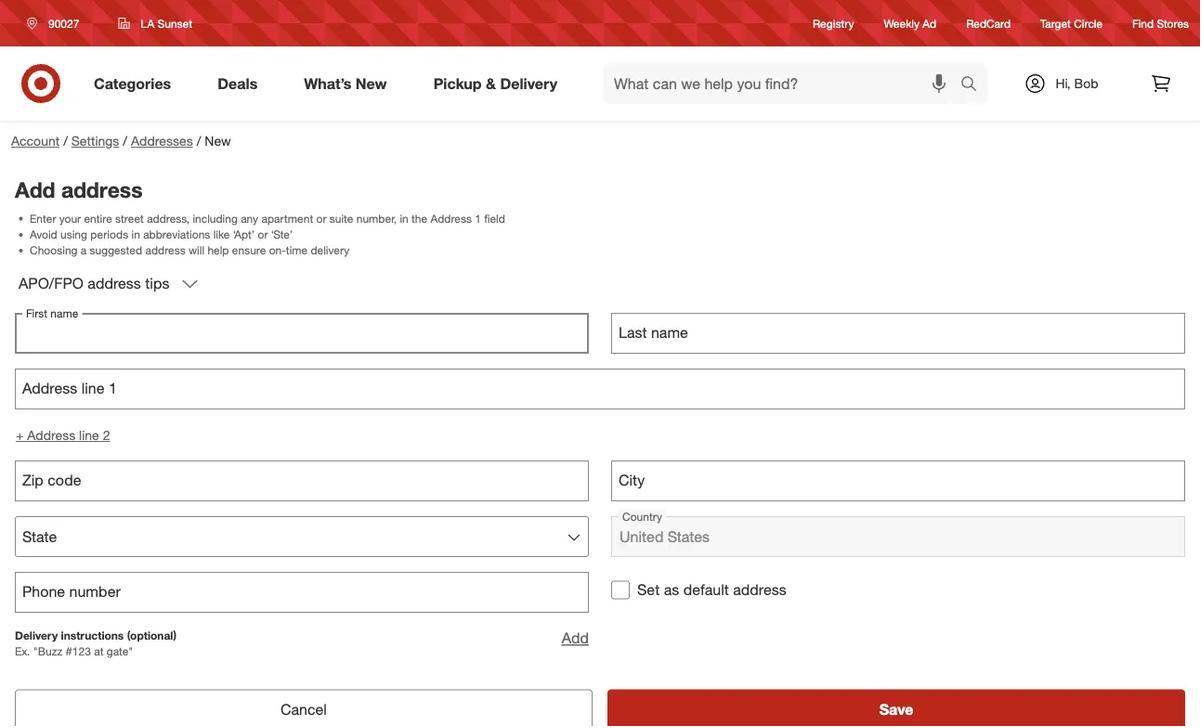 Task type: locate. For each thing, give the bounding box(es) containing it.
apo/fpo
[[19, 275, 83, 293]]

time
[[286, 243, 308, 257]]

account / settings / addresses / new
[[11, 133, 231, 149]]

delivery
[[500, 74, 557, 92], [15, 629, 58, 643]]

0 vertical spatial or
[[316, 212, 326, 226]]

0 vertical spatial in
[[400, 212, 409, 226]]

0 vertical spatial new
[[356, 74, 387, 92]]

/ left settings link
[[63, 133, 68, 149]]

account
[[11, 133, 60, 149]]

What can we help you find? suggestions appear below search field
[[603, 63, 965, 104]]

including
[[193, 212, 238, 226]]

1 vertical spatial add
[[562, 629, 589, 648]]

like
[[213, 227, 230, 241]]

1 horizontal spatial address
[[431, 212, 472, 226]]

1 horizontal spatial or
[[316, 212, 326, 226]]

periods
[[90, 227, 128, 241]]

0 vertical spatial delivery
[[500, 74, 557, 92]]

None text field
[[15, 313, 589, 354], [611, 313, 1185, 354], [15, 313, 589, 354], [611, 313, 1185, 354]]

address inside 'link'
[[27, 427, 75, 444]]

1 horizontal spatial delivery
[[500, 74, 557, 92]]

la
[[141, 16, 154, 30]]

suite
[[330, 212, 353, 226]]

address
[[61, 177, 143, 203], [145, 243, 185, 257], [88, 275, 141, 293], [733, 581, 787, 599]]

+ address line 2 link
[[15, 425, 111, 446]]

what's new
[[304, 74, 387, 92]]

new right what's
[[356, 74, 387, 92]]

number,
[[357, 212, 397, 226]]

1 vertical spatial or
[[258, 227, 268, 241]]

0 vertical spatial address
[[431, 212, 472, 226]]

0 horizontal spatial in
[[131, 227, 140, 241]]

or left suite
[[316, 212, 326, 226]]

la sunset button
[[106, 7, 204, 40]]

la sunset
[[141, 16, 192, 30]]

address up the entire at the left of page
[[61, 177, 143, 203]]

set
[[637, 581, 660, 599]]

0 horizontal spatial address
[[27, 427, 75, 444]]

bob
[[1074, 75, 1099, 92]]

in
[[400, 212, 409, 226], [131, 227, 140, 241]]

+ address line 2
[[16, 427, 110, 444]]

address left 1
[[431, 212, 472, 226]]

delivery right & on the left top of the page
[[500, 74, 557, 92]]

1 / from the left
[[63, 133, 68, 149]]

3 / from the left
[[197, 133, 201, 149]]

settings link
[[71, 133, 119, 149]]

/
[[63, 133, 68, 149], [123, 133, 127, 149], [197, 133, 201, 149]]

settings
[[71, 133, 119, 149]]

0 horizontal spatial new
[[205, 133, 231, 149]]

street
[[115, 212, 144, 226]]

or left 'ste'
[[258, 227, 268, 241]]

apo/fpo address tips
[[19, 275, 169, 293]]

using
[[60, 227, 87, 241]]

/ right addresses 'link'
[[197, 133, 201, 149]]

suggested
[[90, 243, 142, 257]]

pickup
[[434, 74, 482, 92]]

ad
[[923, 16, 937, 30]]

apartment
[[261, 212, 313, 226]]

add for add
[[562, 629, 589, 648]]

or
[[316, 212, 326, 226], [258, 227, 268, 241]]

1 horizontal spatial /
[[123, 133, 127, 149]]

delivery up "buzz
[[15, 629, 58, 643]]

0 horizontal spatial add
[[15, 177, 55, 203]]

in down street
[[131, 227, 140, 241]]

2 horizontal spatial /
[[197, 133, 201, 149]]

1 horizontal spatial add
[[562, 629, 589, 648]]

field
[[484, 212, 505, 226]]

registry link
[[813, 15, 854, 31]]

enter
[[30, 212, 56, 226]]

1 vertical spatial address
[[27, 427, 75, 444]]

new right addresses
[[205, 133, 231, 149]]

0 horizontal spatial /
[[63, 133, 68, 149]]

add address enter your entire street address, including any apartment or suite number, in the address 1 field avoid using periods in abbreviations like 'apt' or 'ste' choosing a suggested address will help ensure on-time delivery
[[15, 177, 505, 257]]

address right default
[[733, 581, 787, 599]]

+
[[16, 427, 24, 444]]

new
[[356, 74, 387, 92], [205, 133, 231, 149]]

hi,
[[1056, 75, 1071, 92]]

registry
[[813, 16, 854, 30]]

search button
[[952, 63, 997, 108]]

/ right settings link
[[123, 133, 127, 149]]

0 horizontal spatial delivery
[[15, 629, 58, 643]]

address
[[431, 212, 472, 226], [27, 427, 75, 444]]

address right +
[[27, 427, 75, 444]]

None telephone field
[[15, 461, 589, 502], [15, 572, 589, 613], [15, 461, 589, 502], [15, 572, 589, 613]]

categories
[[94, 74, 171, 92]]

target circle
[[1041, 16, 1103, 30]]

add
[[15, 177, 55, 203], [562, 629, 589, 648]]

in left the
[[400, 212, 409, 226]]

avoid
[[30, 227, 57, 241]]

tips
[[145, 275, 169, 293]]

"buzz
[[33, 645, 62, 659]]

1
[[475, 212, 481, 226]]

1 horizontal spatial in
[[400, 212, 409, 226]]

add inside add address enter your entire street address, including any apartment or suite number, in the address 1 field avoid using periods in abbreviations like 'apt' or 'ste' choosing a suggested address will help ensure on-time delivery
[[15, 177, 55, 203]]

find stores link
[[1133, 15, 1189, 31]]

at
[[94, 645, 104, 659]]

0 vertical spatial add
[[15, 177, 55, 203]]

None text field
[[15, 369, 1185, 410], [611, 461, 1185, 502], [611, 517, 1185, 557], [15, 369, 1185, 410], [611, 461, 1185, 502], [611, 517, 1185, 557]]

a
[[81, 243, 87, 257]]

addresses link
[[131, 133, 193, 149]]

target
[[1041, 16, 1071, 30]]

1 vertical spatial delivery
[[15, 629, 58, 643]]

abbreviations
[[143, 227, 210, 241]]

any
[[241, 212, 258, 226]]



Task type: vqa. For each thing, say whether or not it's contained in the screenshot.
2nd the by from the left
no



Task type: describe. For each thing, give the bounding box(es) containing it.
save
[[879, 701, 914, 719]]

hi, bob
[[1056, 75, 1099, 92]]

1 vertical spatial new
[[205, 133, 231, 149]]

address,
[[147, 212, 190, 226]]

weekly ad
[[884, 16, 937, 30]]

90027 button
[[15, 7, 99, 40]]

cancel button
[[15, 690, 593, 726]]

add button
[[562, 628, 589, 649]]

#123
[[66, 645, 91, 659]]

choosing
[[30, 243, 78, 257]]

search
[[952, 76, 997, 94]]

on-
[[269, 243, 286, 257]]

deals link
[[202, 63, 281, 104]]

address inside add address enter your entire street address, including any apartment or suite number, in the address 1 field avoid using periods in abbreviations like 'apt' or 'ste' choosing a suggested address will help ensure on-time delivery
[[431, 212, 472, 226]]

help
[[208, 243, 229, 257]]

target circle link
[[1041, 15, 1103, 31]]

addresses
[[131, 133, 193, 149]]

what's new link
[[288, 63, 410, 104]]

find
[[1133, 16, 1154, 30]]

redcard link
[[966, 15, 1011, 31]]

ex.
[[15, 645, 30, 659]]

will
[[189, 243, 204, 257]]

2
[[103, 427, 110, 444]]

gate"
[[107, 645, 133, 659]]

Set as default address checkbox
[[611, 581, 630, 600]]

the
[[412, 212, 427, 226]]

circle
[[1074, 16, 1103, 30]]

instructions
[[61, 629, 124, 643]]

address down suggested
[[88, 275, 141, 293]]

entire
[[84, 212, 112, 226]]

delivery instructions (optional) ex. "buzz #123 at gate"
[[15, 629, 177, 659]]

1 horizontal spatial new
[[356, 74, 387, 92]]

90027
[[48, 16, 79, 30]]

delivery
[[311, 243, 350, 257]]

redcard
[[966, 16, 1011, 30]]

'ste'
[[271, 227, 293, 241]]

cancel
[[281, 701, 327, 719]]

account link
[[11, 133, 60, 149]]

0 horizontal spatial or
[[258, 227, 268, 241]]

add for add address enter your entire street address, including any apartment or suite number, in the address 1 field avoid using periods in abbreviations like 'apt' or 'ste' choosing a suggested address will help ensure on-time delivery
[[15, 177, 55, 203]]

&
[[486, 74, 496, 92]]

2 / from the left
[[123, 133, 127, 149]]

set as default address
[[637, 581, 787, 599]]

stores
[[1157, 16, 1189, 30]]

as
[[664, 581, 679, 599]]

sunset
[[157, 16, 192, 30]]

categories link
[[78, 63, 194, 104]]

weekly
[[884, 16, 920, 30]]

save button
[[608, 690, 1185, 726]]

your
[[59, 212, 81, 226]]

line
[[79, 427, 99, 444]]

what's
[[304, 74, 352, 92]]

ensure
[[232, 243, 266, 257]]

1 vertical spatial in
[[131, 227, 140, 241]]

pickup & delivery
[[434, 74, 557, 92]]

'apt'
[[233, 227, 255, 241]]

deals
[[218, 74, 258, 92]]

pickup & delivery link
[[418, 63, 581, 104]]

(optional)
[[127, 629, 177, 643]]

apo/fpo address tips link
[[7, 273, 199, 295]]

delivery inside delivery instructions (optional) ex. "buzz #123 at gate"
[[15, 629, 58, 643]]

find stores
[[1133, 16, 1189, 30]]

weekly ad link
[[884, 15, 937, 31]]

address down the abbreviations
[[145, 243, 185, 257]]

default
[[683, 581, 729, 599]]



